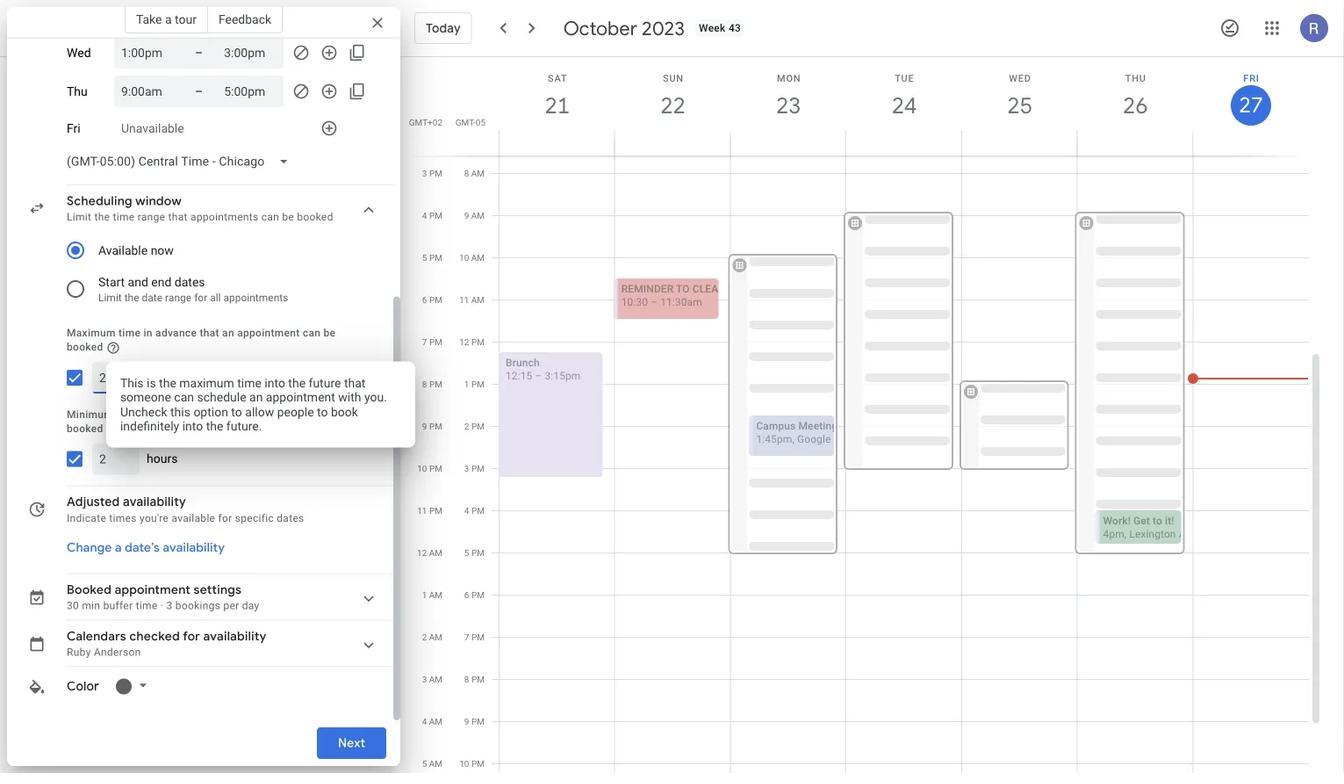 Task type: locate. For each thing, give the bounding box(es) containing it.
limit
[[67, 211, 92, 224], [98, 292, 122, 304]]

appointment inside booked appointment settings 30 min buffer time · 3 bookings per day
[[115, 583, 191, 598]]

time inside this is the maximum time into the future that someone can schedule an appointment with you. uncheck this option to allow people to book indefinitely into the future.
[[237, 376, 262, 390]]

5 left '10 am'
[[422, 253, 427, 263]]

the inside the minimum time before the appointment start that it can be booked
[[176, 409, 192, 421]]

1 horizontal spatial be
[[324, 327, 336, 340]]

0 vertical spatial 5
[[422, 253, 427, 263]]

wednesday, october 25 element
[[1000, 85, 1041, 126]]

1 vertical spatial 8 pm
[[465, 674, 485, 685]]

0 vertical spatial 4 pm
[[422, 210, 443, 221]]

fri
[[1244, 72, 1260, 83], [67, 121, 81, 136]]

1 vertical spatial 1
[[422, 590, 427, 600]]

12 pm
[[460, 337, 485, 347]]

8
[[464, 168, 469, 179], [422, 379, 427, 390], [465, 674, 470, 685]]

0 vertical spatial for
[[194, 292, 207, 304]]

8 left the 1 pm at the left of the page
[[422, 379, 427, 390]]

am down 8 am
[[472, 210, 485, 221]]

dates right end at the top
[[175, 275, 205, 289]]

future
[[309, 376, 341, 390]]

pm right 5 am
[[472, 759, 485, 769]]

2 horizontal spatial to
[[1153, 515, 1163, 527]]

12
[[460, 337, 470, 347], [417, 548, 427, 558]]

this
[[170, 405, 191, 419]]

7 pm left 12 pm
[[422, 337, 443, 347]]

0 vertical spatial dates
[[175, 275, 205, 289]]

– inside "brunch 12:15 – 3:15pm"
[[535, 370, 542, 382]]

23 column header
[[730, 57, 847, 156]]

8 right 3 am
[[465, 674, 470, 685]]

7 left 12 pm
[[422, 337, 427, 347]]

am down the 9 am
[[472, 253, 485, 263]]

wed
[[67, 46, 91, 60], [1010, 72, 1032, 83]]

1 horizontal spatial 2
[[465, 421, 470, 432]]

be inside the minimum time before the appointment start that it can be booked
[[340, 409, 352, 421]]

availability up you're at the left bottom of page
[[123, 495, 186, 511]]

anderson
[[94, 647, 141, 659]]

0 horizontal spatial ,
[[793, 433, 795, 445]]

22 column header
[[615, 57, 731, 156]]

0 horizontal spatial an
[[222, 327, 234, 340]]

dates inside adjusted availability indicate times you're available for specific dates
[[277, 512, 304, 525]]

booked inside "maximum time in advance that an appointment can be booked"
[[67, 341, 103, 354]]

,
[[793, 433, 795, 445], [1125, 528, 1127, 540]]

3 pm down 2 pm
[[465, 463, 485, 474]]

– down 'tour'
[[195, 46, 203, 60]]

0 vertical spatial 8 pm
[[422, 379, 443, 390]]

0 vertical spatial availability
[[123, 495, 186, 511]]

for left specific
[[218, 512, 232, 525]]

that right future
[[344, 376, 366, 390]]

24
[[891, 91, 916, 120]]

be inside scheduling window limit the time range that appointments can be booked
[[282, 211, 294, 224]]

4 right "11 pm"
[[465, 506, 470, 516]]

a left date's
[[115, 540, 122, 556]]

am for 11 am
[[472, 295, 485, 305]]

1 horizontal spatial 8 pm
[[465, 674, 485, 685]]

thu left start time on thursdays text field
[[67, 85, 88, 99]]

1 horizontal spatial fri
[[1244, 72, 1260, 83]]

a for change
[[115, 540, 122, 556]]

2 vertical spatial 4
[[422, 716, 427, 727]]

0 horizontal spatial a
[[115, 540, 122, 556]]

3 am
[[422, 674, 443, 685]]

to inside work! get to it! 4pm , lexington avenue
[[1153, 515, 1163, 527]]

26 column header
[[1077, 57, 1194, 156]]

end
[[151, 275, 172, 289]]

wed inside wed 25
[[1010, 72, 1032, 83]]

thu up "thursday, october 26" element
[[1126, 72, 1147, 83]]

am up 12 pm
[[472, 295, 485, 305]]

range down window
[[138, 211, 165, 224]]

4 am
[[422, 716, 443, 727]]

0 vertical spatial ,
[[793, 433, 795, 445]]

10 right 5 am
[[460, 759, 470, 769]]

can inside the minimum time before the appointment start that it can be booked
[[319, 409, 337, 421]]

to left it!
[[1153, 515, 1163, 527]]

am up 2 am
[[429, 590, 443, 600]]

10 up 11 am
[[459, 253, 469, 263]]

0 horizontal spatial 8 pm
[[422, 379, 443, 390]]

that left it
[[287, 409, 306, 421]]

0 vertical spatial thu
[[1126, 72, 1147, 83]]

0 vertical spatial appointments
[[191, 211, 259, 224]]

grid
[[408, 57, 1324, 773]]

tour
[[175, 12, 197, 26]]

appointment inside "maximum time in advance that an appointment can be booked"
[[237, 327, 300, 340]]

0 horizontal spatial 7 pm
[[422, 337, 443, 347]]

3 inside booked appointment settings 30 min buffer time · 3 bookings per day
[[166, 600, 173, 612]]

am for 8 am
[[472, 168, 485, 179]]

limit inside start and end dates limit the date range for all appointments
[[98, 292, 122, 304]]

05
[[476, 117, 486, 127]]

am for 12 am
[[429, 548, 443, 558]]

time left in on the left
[[119, 327, 141, 340]]

future.
[[227, 419, 262, 434]]

27 column header
[[1193, 57, 1310, 156]]

an up start
[[250, 390, 263, 405]]

this is the maximum time into the future that someone can schedule an appointment with you. uncheck this option to allow people to book indefinitely into the future.
[[120, 376, 387, 434]]

10 pm
[[417, 463, 443, 474], [460, 759, 485, 769]]

wed up wednesday, october 25 element
[[1010, 72, 1032, 83]]

0 horizontal spatial 2
[[422, 632, 427, 643]]

thursday, october 26 element
[[1116, 85, 1156, 126]]

6 pm
[[422, 295, 443, 305], [465, 590, 485, 600]]

1 horizontal spatial 1
[[465, 379, 470, 390]]

fri inside fri 27
[[1244, 72, 1260, 83]]

11
[[459, 295, 469, 305], [417, 506, 427, 516]]

8 pm left the 1 pm at the left of the page
[[422, 379, 443, 390]]

sun 22
[[660, 72, 685, 120]]

1 horizontal spatial 11
[[459, 295, 469, 305]]

1 horizontal spatial 12
[[460, 337, 470, 347]]

1 for 1 pm
[[465, 379, 470, 390]]

2 am
[[422, 632, 443, 643]]

avenue
[[1179, 528, 1214, 540]]

gmt+02
[[409, 117, 443, 127]]

time down "scheduling"
[[113, 211, 135, 224]]

am for 4 am
[[429, 716, 443, 727]]

am for 2 am
[[429, 632, 443, 643]]

0 horizontal spatial 11
[[417, 506, 427, 516]]

1 vertical spatial 9 pm
[[465, 716, 485, 727]]

the right "before"
[[176, 409, 192, 421]]

1 horizontal spatial 10 pm
[[460, 759, 485, 769]]

am
[[472, 168, 485, 179], [472, 210, 485, 221], [472, 253, 485, 263], [472, 295, 485, 305], [429, 548, 443, 558], [429, 590, 443, 600], [429, 632, 443, 643], [429, 674, 443, 685], [429, 716, 443, 727], [429, 759, 443, 769]]

is
[[147, 376, 156, 390]]

0 vertical spatial 3 pm
[[422, 168, 443, 179]]

6 pm right 1 am at the bottom of page
[[465, 590, 485, 600]]

option
[[194, 405, 228, 419]]

1 for 1 am
[[422, 590, 427, 600]]

can inside scheduling window limit the time range that appointments can be booked
[[262, 211, 279, 224]]

24 column header
[[846, 57, 963, 156]]

min
[[82, 600, 100, 612]]

am down 2 am
[[429, 674, 443, 685]]

0 horizontal spatial 5 pm
[[422, 253, 443, 263]]

–
[[195, 46, 203, 60], [195, 84, 203, 99], [651, 296, 658, 308], [535, 370, 542, 382]]

0 vertical spatial 6 pm
[[422, 295, 443, 305]]

that down window
[[168, 211, 188, 224]]

, inside campus meeting rescheduled 1:45pm , google meet
[[793, 433, 795, 445]]

2 down the 1 pm at the left of the page
[[465, 421, 470, 432]]

dates
[[175, 275, 205, 289], [277, 512, 304, 525]]

for left the all
[[194, 292, 207, 304]]

0 vertical spatial 4
[[422, 210, 427, 221]]

3
[[422, 168, 427, 179], [465, 463, 470, 474], [166, 600, 173, 612], [422, 674, 427, 685]]

tue
[[895, 72, 915, 83]]

for inside calendars checked for availability ruby anderson
[[183, 629, 200, 645]]

11 up 12 am at the left bottom of page
[[417, 506, 427, 516]]

1 vertical spatial into
[[182, 419, 203, 434]]

reminder to clean 10:30 – 11:30am
[[622, 283, 726, 308]]

End time on Wednesdays text field
[[224, 43, 277, 64]]

an right advance
[[222, 327, 234, 340]]

am up 1 am at the bottom of page
[[429, 548, 443, 558]]

mon
[[777, 72, 802, 83]]

with
[[338, 390, 362, 405]]

, down work!
[[1125, 528, 1127, 540]]

to left allow
[[231, 405, 242, 419]]

time down someone
[[116, 409, 138, 421]]

10 pm up "11 pm"
[[417, 463, 443, 474]]

am down 3 am
[[429, 716, 443, 727]]

1 vertical spatial availability
[[163, 540, 225, 556]]

0 horizontal spatial wed
[[67, 46, 91, 60]]

1 horizontal spatial limit
[[98, 292, 122, 304]]

pm left the 9 am
[[430, 210, 443, 221]]

2 down 1 am at the bottom of page
[[422, 632, 427, 643]]

4 pm right "11 pm"
[[465, 506, 485, 516]]

0 vertical spatial 2
[[465, 421, 470, 432]]

the down "and" on the top of the page
[[124, 292, 139, 304]]

5 am
[[422, 759, 443, 769]]

time
[[113, 211, 135, 224], [119, 327, 141, 340], [237, 376, 262, 390], [116, 409, 138, 421], [136, 600, 158, 612]]

4
[[422, 210, 427, 221], [465, 506, 470, 516], [422, 716, 427, 727]]

an
[[222, 327, 234, 340], [250, 390, 263, 405]]

26
[[1123, 91, 1148, 120]]

to right it
[[317, 405, 328, 419]]

6 right 1 am at the bottom of page
[[465, 590, 470, 600]]

7 pm
[[422, 337, 443, 347], [465, 632, 485, 643]]

1 vertical spatial appointments
[[224, 292, 288, 304]]

booked inside scheduling window limit the time range that appointments can be booked
[[297, 211, 334, 224]]

this
[[120, 376, 144, 390]]

9 pm
[[422, 421, 443, 432], [465, 716, 485, 727]]

option group
[[60, 231, 362, 309]]

sat 21
[[544, 72, 569, 120]]

8 up the 9 am
[[464, 168, 469, 179]]

1 horizontal spatial wed
[[1010, 72, 1032, 83]]

that inside scheduling window limit the time range that appointments can be booked
[[168, 211, 188, 224]]

mon 23
[[775, 72, 802, 120]]

2 horizontal spatial be
[[340, 409, 352, 421]]

1 vertical spatial 4 pm
[[465, 506, 485, 516]]

booked for window
[[297, 211, 334, 224]]

maximum
[[179, 376, 234, 390]]

an inside "maximum time in advance that an appointment can be booked"
[[222, 327, 234, 340]]

days
[[147, 371, 172, 385]]

limit down "scheduling"
[[67, 211, 92, 224]]

time up allow
[[237, 376, 262, 390]]

5 pm left '10 am'
[[422, 253, 443, 263]]

pm up "11 pm"
[[430, 463, 443, 474]]

0 horizontal spatial limit
[[67, 211, 92, 224]]

change
[[67, 540, 112, 556]]

fri for fri 27
[[1244, 72, 1260, 83]]

thu
[[1126, 72, 1147, 83], [67, 85, 88, 99]]

0 vertical spatial 1
[[465, 379, 470, 390]]

fri 27
[[1239, 72, 1263, 119]]

maximum
[[67, 327, 116, 340]]

availability
[[123, 495, 186, 511], [163, 540, 225, 556], [203, 629, 267, 645]]

1 vertical spatial 4
[[465, 506, 470, 516]]

0 horizontal spatial fri
[[67, 121, 81, 136]]

appointment up it
[[266, 390, 335, 405]]

indefinitely
[[120, 419, 179, 434]]

time left '·'
[[136, 600, 158, 612]]

11 for 11 pm
[[417, 506, 427, 516]]

appointment up '·'
[[115, 583, 191, 598]]

2 vertical spatial 10
[[460, 759, 470, 769]]

7 pm right 2 am
[[465, 632, 485, 643]]

indicate
[[67, 512, 106, 525]]

12 down "11 pm"
[[417, 548, 427, 558]]

availability inside calendars checked for availability ruby anderson
[[203, 629, 267, 645]]

9
[[464, 210, 469, 221], [422, 421, 427, 432], [465, 716, 470, 727]]

1 vertical spatial range
[[165, 292, 192, 304]]

0 horizontal spatial 1
[[422, 590, 427, 600]]

0 horizontal spatial dates
[[175, 275, 205, 289]]

0 vertical spatial limit
[[67, 211, 92, 224]]

am down 1 am at the bottom of page
[[429, 632, 443, 643]]

27
[[1239, 91, 1263, 119]]

2023
[[642, 16, 685, 40]]

appointment
[[237, 327, 300, 340], [266, 390, 335, 405], [195, 409, 258, 421], [115, 583, 191, 598]]

rescheduled
[[841, 420, 913, 432]]

sun
[[663, 72, 684, 83]]

1 vertical spatial an
[[250, 390, 263, 405]]

0 vertical spatial 7 pm
[[422, 337, 443, 347]]

6
[[422, 295, 427, 305], [465, 590, 470, 600]]

available
[[172, 512, 215, 525]]

0 vertical spatial 6
[[422, 295, 427, 305]]

wed left the start time on wednesdays text field
[[67, 46, 91, 60]]

2 vertical spatial availability
[[203, 629, 267, 645]]

pm left the 1 pm at the left of the page
[[430, 379, 443, 390]]

1 horizontal spatial 9 pm
[[465, 716, 485, 727]]

1 am
[[422, 590, 443, 600]]

work!
[[1104, 515, 1131, 527]]

appointments up start and end dates limit the date range for all appointments
[[191, 211, 259, 224]]

1 vertical spatial be
[[324, 327, 336, 340]]

change a date's availability button
[[60, 532, 232, 564]]

9 up '10 am'
[[464, 210, 469, 221]]

the inside start and end dates limit the date range for all appointments
[[124, 292, 139, 304]]

thu inside thu 26
[[1126, 72, 1147, 83]]

booked inside the minimum time before the appointment start that it can be booked
[[67, 423, 103, 435]]

to
[[676, 283, 690, 295]]

4 down 3 am
[[422, 716, 427, 727]]

grid containing 21
[[408, 57, 1324, 773]]

10 up "11 pm"
[[417, 463, 427, 474]]

1 vertical spatial 8
[[422, 379, 427, 390]]

availability for date's
[[163, 540, 225, 556]]

1 horizontal spatial an
[[250, 390, 263, 405]]

0 horizontal spatial be
[[282, 211, 294, 224]]

into right "before"
[[182, 419, 203, 434]]

1 vertical spatial 6
[[465, 590, 470, 600]]

1 horizontal spatial dates
[[277, 512, 304, 525]]

9 left 2 pm
[[422, 421, 427, 432]]

1 down 12 am at the left bottom of page
[[422, 590, 427, 600]]

that
[[168, 211, 188, 224], [200, 327, 219, 340], [344, 376, 366, 390], [287, 409, 306, 421]]

the inside scheduling window limit the time range that appointments can be booked
[[94, 211, 110, 224]]

1 vertical spatial 7 pm
[[465, 632, 485, 643]]

appointment down "schedule"
[[195, 409, 258, 421]]

into up start
[[265, 376, 285, 390]]

0 vertical spatial 11
[[459, 295, 469, 305]]

can inside this is the maximum time into the future that someone can schedule an appointment with you. uncheck this option to allow people to book indefinitely into the future.
[[174, 390, 194, 405]]

a left 'tour'
[[165, 12, 172, 26]]

availability inside button
[[163, 540, 225, 556]]

4pm
[[1104, 528, 1125, 540]]

1 horizontal spatial 7
[[465, 632, 470, 643]]

2 vertical spatial for
[[183, 629, 200, 645]]

brunch
[[506, 357, 540, 369]]

0 vertical spatial 12
[[460, 337, 470, 347]]

dates right specific
[[277, 512, 304, 525]]

0 vertical spatial 7
[[422, 337, 427, 347]]

that inside this is the maximum time into the future that someone can schedule an appointment with you. uncheck this option to allow people to book indefinitely into the future.
[[344, 376, 366, 390]]

End time on Thursdays text field
[[224, 81, 277, 102]]

availability down per
[[203, 629, 267, 645]]

7 right 2 am
[[465, 632, 470, 643]]

0 vertical spatial wed
[[67, 46, 91, 60]]

0 vertical spatial booked
[[297, 211, 334, 224]]

1 vertical spatial ,
[[1125, 528, 1127, 540]]

– right 12:15
[[535, 370, 542, 382]]

5 pm right 12 am at the left bottom of page
[[465, 548, 485, 558]]

5
[[422, 253, 427, 263], [465, 548, 470, 558], [422, 759, 427, 769]]

1 horizontal spatial 5 pm
[[465, 548, 485, 558]]

9 right the 4 am
[[465, 716, 470, 727]]

1 vertical spatial thu
[[67, 85, 88, 99]]

8 pm right 3 am
[[465, 674, 485, 685]]

10 pm right 5 am
[[460, 759, 485, 769]]

0 horizontal spatial 10 pm
[[417, 463, 443, 474]]

1 vertical spatial wed
[[1010, 72, 1032, 83]]

1 vertical spatial 12
[[417, 548, 427, 558]]

for down the bookings
[[183, 629, 200, 645]]

4 pm
[[422, 210, 443, 221], [465, 506, 485, 516]]

appointments right the all
[[224, 292, 288, 304]]

·
[[161, 600, 164, 612]]

fri up 27
[[1244, 72, 1260, 83]]

the down "scheduling"
[[94, 211, 110, 224]]

pm left 12:15
[[472, 379, 485, 390]]

0 horizontal spatial thu
[[67, 85, 88, 99]]

be inside "maximum time in advance that an appointment can be booked"
[[324, 327, 336, 340]]

2 vertical spatial be
[[340, 409, 352, 421]]

0 vertical spatial 9 pm
[[422, 421, 443, 432]]

range inside scheduling window limit the time range that appointments can be booked
[[138, 211, 165, 224]]

None field
[[60, 146, 303, 178]]

am up the 9 am
[[472, 168, 485, 179]]

thu for thu
[[67, 85, 88, 99]]

4 pm left the 9 am
[[422, 210, 443, 221]]

0 vertical spatial a
[[165, 12, 172, 26]]

1 horizontal spatial 6 pm
[[465, 590, 485, 600]]

1 vertical spatial for
[[218, 512, 232, 525]]

11 down '10 am'
[[459, 295, 469, 305]]

21 column header
[[499, 57, 616, 156]]

1 vertical spatial limit
[[98, 292, 122, 304]]



Task type: describe. For each thing, give the bounding box(es) containing it.
monday, october 23 element
[[769, 85, 809, 126]]

pm left 8 am
[[430, 168, 443, 179]]

21
[[544, 91, 569, 120]]

pm right 3 am
[[472, 674, 485, 685]]

limit inside scheduling window limit the time range that appointments can be booked
[[67, 211, 92, 224]]

appointment inside this is the maximum time into the future that someone can schedule an appointment with you. uncheck this option to allow people to book indefinitely into the future.
[[266, 390, 335, 405]]

clean
[[693, 283, 726, 295]]

0 horizontal spatial 4 pm
[[422, 210, 443, 221]]

1 vertical spatial 3 pm
[[465, 463, 485, 474]]

0 horizontal spatial into
[[182, 419, 203, 434]]

pm down the 1 pm at the left of the page
[[472, 421, 485, 432]]

meet
[[834, 433, 858, 445]]

checked
[[129, 629, 180, 645]]

Start time on Thursdays text field
[[121, 81, 174, 102]]

1 vertical spatial 10
[[417, 463, 427, 474]]

thu for thu 26
[[1126, 72, 1147, 83]]

1:45pm
[[757, 433, 793, 445]]

time inside the minimum time before the appointment start that it can be booked
[[116, 409, 138, 421]]

2 vertical spatial 9
[[465, 716, 470, 727]]

meeting
[[799, 420, 838, 432]]

gmt-
[[456, 117, 476, 127]]

next
[[338, 735, 365, 751]]

sat
[[548, 72, 568, 83]]

pm left '10 am'
[[430, 253, 443, 263]]

2 vertical spatial 8
[[465, 674, 470, 685]]

change a date's availability
[[67, 540, 225, 556]]

scheduling window limit the time range that appointments can be booked
[[67, 194, 334, 224]]

allow
[[245, 405, 274, 419]]

saturday, october 21 element
[[537, 85, 578, 126]]

schedule
[[197, 390, 246, 405]]

pm right 2 am
[[472, 632, 485, 643]]

today
[[426, 20, 461, 36]]

12 for 12 am
[[417, 548, 427, 558]]

times
[[109, 512, 137, 525]]

1 vertical spatial 5 pm
[[465, 548, 485, 558]]

booked
[[67, 583, 112, 598]]

date
[[142, 292, 163, 304]]

calendars
[[67, 629, 126, 645]]

0 vertical spatial 10 pm
[[417, 463, 443, 474]]

booked appointment settings 30 min buffer time · 3 bookings per day
[[67, 583, 260, 612]]

pm right 12 am at the left bottom of page
[[472, 548, 485, 558]]

a for take
[[165, 12, 172, 26]]

11 am
[[459, 295, 485, 305]]

wed 25
[[1007, 72, 1032, 120]]

pm right "11 pm"
[[472, 506, 485, 516]]

that inside "maximum time in advance that an appointment can be booked"
[[200, 327, 219, 340]]

it
[[309, 409, 316, 421]]

1 horizontal spatial to
[[317, 405, 328, 419]]

it!
[[1166, 515, 1175, 527]]

0 vertical spatial into
[[265, 376, 285, 390]]

time inside scheduling window limit the time range that appointments can be booked
[[113, 211, 135, 224]]

0 vertical spatial 10
[[459, 253, 469, 263]]

1 vertical spatial 5
[[465, 548, 470, 558]]

the right is in the left of the page
[[159, 376, 176, 390]]

0 horizontal spatial 6 pm
[[422, 295, 443, 305]]

1 pm
[[465, 379, 485, 390]]

0 horizontal spatial to
[[231, 405, 242, 419]]

3 down 2 pm
[[465, 463, 470, 474]]

12 am
[[417, 548, 443, 558]]

people
[[277, 405, 314, 419]]

range inside start and end dates limit the date range for all appointments
[[165, 292, 192, 304]]

– left 'end time on thursdays' text field
[[195, 84, 203, 99]]

43
[[729, 22, 742, 34]]

calendars checked for availability ruby anderson
[[67, 629, 267, 659]]

the left future.
[[206, 419, 223, 434]]

day
[[242, 600, 260, 612]]

pm left 11 am
[[430, 295, 443, 305]]

feedback
[[219, 12, 272, 26]]

2 for 2 am
[[422, 632, 427, 643]]

be for time
[[340, 409, 352, 421]]

9 am
[[464, 210, 485, 221]]

pm left 12 pm
[[430, 337, 443, 347]]

week
[[699, 22, 726, 34]]

appointment inside the minimum time before the appointment start that it can be booked
[[195, 409, 258, 421]]

take a tour
[[136, 12, 197, 26]]

start
[[261, 409, 284, 421]]

adjusted availability indicate times you're available for specific dates
[[67, 495, 304, 525]]

gmt-05
[[456, 117, 486, 127]]

0 vertical spatial 8
[[464, 168, 469, 179]]

ruby
[[67, 647, 91, 659]]

12:15
[[506, 370, 533, 382]]

11 pm
[[417, 506, 443, 516]]

tue 24
[[891, 72, 916, 120]]

friday, october 27, today element
[[1232, 85, 1272, 126]]

the left future
[[288, 376, 306, 390]]

option group containing available now
[[60, 231, 362, 309]]

12 for 12 pm
[[460, 337, 470, 347]]

scheduling
[[67, 194, 132, 210]]

25
[[1007, 91, 1032, 120]]

Maximum days in advance that an appointment can be booked number field
[[99, 362, 133, 394]]

thu 26
[[1123, 72, 1148, 120]]

1 vertical spatial 10 pm
[[460, 759, 485, 769]]

– inside reminder to clean 10:30 – 11:30am
[[651, 296, 658, 308]]

11:30am
[[661, 296, 703, 308]]

specific
[[235, 512, 274, 525]]

1 horizontal spatial 6
[[465, 590, 470, 600]]

time inside booked appointment settings 30 min buffer time · 3 bookings per day
[[136, 600, 158, 612]]

10 am
[[459, 253, 485, 263]]

can inside "maximum time in advance that an appointment can be booked"
[[303, 327, 321, 340]]

be for window
[[282, 211, 294, 224]]

booked for time
[[67, 423, 103, 435]]

october
[[564, 16, 638, 40]]

, inside work! get to it! 4pm , lexington avenue
[[1125, 528, 1127, 540]]

am for 1 am
[[429, 590, 443, 600]]

start
[[98, 275, 125, 289]]

am for 3 am
[[429, 674, 443, 685]]

for inside start and end dates limit the date range for all appointments
[[194, 292, 207, 304]]

appointments inside scheduling window limit the time range that appointments can be booked
[[191, 211, 259, 224]]

campus meeting rescheduled 1:45pm , google meet
[[757, 420, 913, 445]]

uncheck
[[120, 405, 167, 419]]

hours
[[147, 452, 178, 467]]

0 vertical spatial 9
[[464, 210, 469, 221]]

Minimum amount of hours before the start of the appointment that it can be booked number field
[[99, 444, 133, 475]]

start and end dates limit the date range for all appointments
[[98, 275, 288, 304]]

1 vertical spatial 7
[[465, 632, 470, 643]]

an inside this is the maximum time into the future that someone can schedule an appointment with you. uncheck this option to allow people to book indefinitely into the future.
[[250, 390, 263, 405]]

and
[[128, 275, 148, 289]]

23
[[775, 91, 801, 120]]

22
[[660, 91, 685, 120]]

tuesday, october 24 element
[[885, 85, 925, 126]]

get
[[1134, 515, 1151, 527]]

3 left 8 am
[[422, 168, 427, 179]]

window
[[136, 194, 182, 210]]

am for 5 am
[[429, 759, 443, 769]]

Start time on Wednesdays text field
[[121, 43, 174, 64]]

pm up the 1 pm at the left of the page
[[472, 337, 485, 347]]

for inside adjusted availability indicate times you're available for specific dates
[[218, 512, 232, 525]]

fri for fri
[[67, 121, 81, 136]]

unavailable
[[121, 121, 184, 136]]

1 vertical spatial 9
[[422, 421, 427, 432]]

take a tour button
[[125, 5, 208, 33]]

dates inside start and end dates limit the date range for all appointments
[[175, 275, 205, 289]]

availability inside adjusted availability indicate times you're available for specific dates
[[123, 495, 186, 511]]

date's
[[125, 540, 160, 556]]

bookings
[[176, 600, 221, 612]]

10:30
[[622, 296, 648, 308]]

2 vertical spatial 5
[[422, 759, 427, 769]]

0 vertical spatial 5 pm
[[422, 253, 443, 263]]

0 horizontal spatial 3 pm
[[422, 168, 443, 179]]

pm right the 4 am
[[472, 716, 485, 727]]

advance
[[156, 327, 197, 340]]

am for 9 am
[[472, 210, 485, 221]]

11 for 11 am
[[459, 295, 469, 305]]

2 pm
[[465, 421, 485, 432]]

pm up 12 am at the left bottom of page
[[430, 506, 443, 516]]

book
[[331, 405, 358, 419]]

work! get to it! 4pm , lexington avenue
[[1104, 515, 1214, 540]]

8 am
[[464, 168, 485, 179]]

1 horizontal spatial 4 pm
[[465, 506, 485, 516]]

campus
[[757, 420, 796, 432]]

today button
[[415, 7, 472, 49]]

week 43
[[699, 22, 742, 34]]

available now
[[98, 243, 174, 258]]

buffer
[[103, 600, 133, 612]]

25 column header
[[962, 57, 1078, 156]]

1 vertical spatial 6 pm
[[465, 590, 485, 600]]

wed for wed 25
[[1010, 72, 1032, 83]]

1 horizontal spatial 7 pm
[[465, 632, 485, 643]]

appointments inside start and end dates limit the date range for all appointments
[[224, 292, 288, 304]]

pm down 2 pm
[[472, 463, 485, 474]]

that inside the minimum time before the appointment start that it can be booked
[[287, 409, 306, 421]]

pm left 2 pm
[[430, 421, 443, 432]]

feedback button
[[208, 5, 283, 33]]

pm right 1 am at the bottom of page
[[472, 590, 485, 600]]

sunday, october 22 element
[[653, 85, 694, 126]]

wed for wed
[[67, 46, 91, 60]]

time inside "maximum time in advance that an appointment can be booked"
[[119, 327, 141, 340]]

take
[[136, 12, 162, 26]]

settings
[[194, 583, 242, 598]]

3 down 2 am
[[422, 674, 427, 685]]

availability for for
[[203, 629, 267, 645]]

0 horizontal spatial 7
[[422, 337, 427, 347]]

2 for 2 pm
[[465, 421, 470, 432]]

am for 10 am
[[472, 253, 485, 263]]



Task type: vqa. For each thing, say whether or not it's contained in the screenshot.
the right Cell
no



